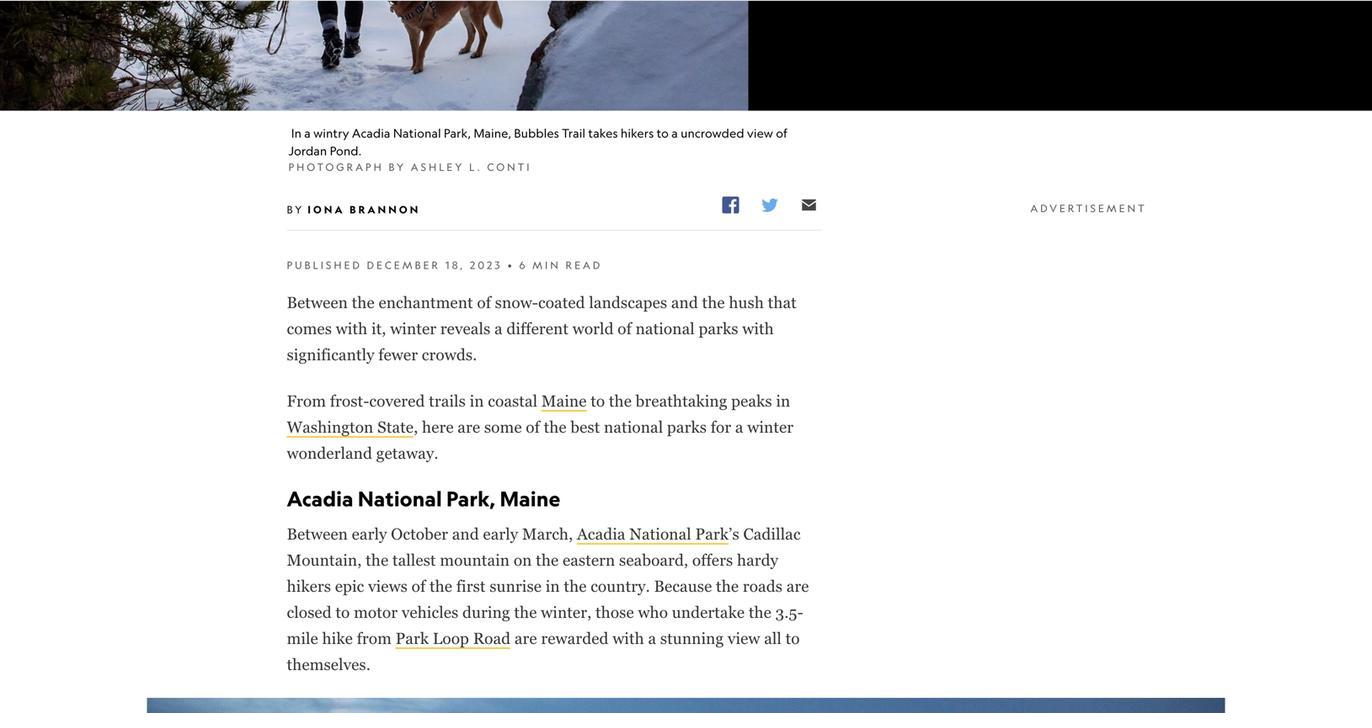 Task type: locate. For each thing, give the bounding box(es) containing it.
1 horizontal spatial are
[[515, 630, 537, 648]]

0 vertical spatial between
[[287, 294, 348, 312]]

between for between the enchantment of snow-coated landscapes and the hush that comes with it, winter reveals a different world of national parks with significantly fewer crowds.
[[287, 294, 348, 312]]

to inside ''s cadillac mountain, the tallest mountain on the eastern seaboard, offers hardy hikers epic views of the first sunrise in the country. because the roads are closed to motor vehicles during the winter, those who undertake the 3.5- mile hike from'
[[336, 604, 350, 622]]

from
[[357, 630, 392, 648]]

and
[[672, 294, 699, 312], [452, 525, 479, 544]]

tallest
[[393, 552, 436, 570]]

to inside from frost-covered trails in coastal maine to the breathtaking peaks in washington state
[[591, 392, 605, 410]]

1 vertical spatial park
[[396, 630, 429, 648]]

and right landscapes
[[672, 294, 699, 312]]

1 vertical spatial national
[[604, 418, 663, 436]]

the down 'maine' link
[[544, 418, 567, 436]]

in right trails
[[470, 392, 484, 410]]

1 horizontal spatial hikers
[[621, 126, 654, 140]]

comes
[[287, 320, 332, 338]]

uncrowded
[[681, 126, 745, 140]]

a inside "are rewarded with a stunning view all to themselves."
[[648, 630, 657, 648]]

national up by
[[393, 126, 441, 140]]

1 vertical spatial are
[[787, 578, 810, 596]]

those
[[596, 604, 634, 622]]

with down the those
[[613, 630, 645, 648]]

getaway.
[[376, 444, 439, 463]]

early
[[352, 525, 387, 544], [483, 525, 519, 544]]

parks inside , here are some of the best national parks for a winter wonderland getaway.
[[667, 418, 707, 436]]

0 vertical spatial national
[[636, 320, 695, 338]]

the up it,
[[352, 294, 375, 312]]

reveals
[[441, 320, 491, 338]]

read
[[566, 259, 603, 271]]

0 vertical spatial and
[[672, 294, 699, 312]]

winter down 'peaks'
[[748, 418, 794, 436]]

0 horizontal spatial in
[[470, 392, 484, 410]]

national down landscapes
[[636, 320, 695, 338]]

acadia up pond.
[[352, 126, 391, 140]]

the right 'maine' link
[[609, 392, 632, 410]]

to
[[657, 126, 669, 140], [591, 392, 605, 410], [336, 604, 350, 622], [786, 630, 800, 648]]

between up comes
[[287, 294, 348, 312]]

of
[[776, 126, 788, 140], [477, 294, 491, 312], [618, 320, 632, 338], [526, 418, 540, 436], [412, 578, 426, 596]]

parks inside between the enchantment of snow-coated landscapes and the hush that comes with it, winter reveals a different world of national parks with significantly fewer crowds.
[[699, 320, 739, 338]]

national up 'seaboard,'
[[630, 525, 692, 544]]

a inside between the enchantment of snow-coated landscapes and the hush that comes with it, winter reveals a different world of national parks with significantly fewer crowds.
[[495, 320, 503, 338]]

0 vertical spatial hikers
[[621, 126, 654, 140]]

1 horizontal spatial early
[[483, 525, 519, 544]]

park loop road link
[[396, 630, 511, 650]]

national up october
[[358, 486, 442, 512]]

to up hike
[[336, 604, 350, 622]]

3.5-
[[776, 604, 804, 622]]

parks down breathtaking
[[667, 418, 707, 436]]

early left october
[[352, 525, 387, 544]]

0 vertical spatial national
[[393, 126, 441, 140]]

1 vertical spatial parks
[[667, 418, 707, 436]]

0 vertical spatial view
[[747, 126, 774, 140]]

0 horizontal spatial with
[[336, 320, 368, 338]]

the sun sets while fog hangs over penobscot mountain from pemetic mountain in acadia national park. image
[[147, 699, 1226, 714]]

undertake
[[672, 604, 745, 622]]

the inside , here are some of the best national parks for a winter wonderland getaway.
[[544, 418, 567, 436]]

park,
[[444, 126, 471, 140], [447, 486, 496, 512]]

1 vertical spatial and
[[452, 525, 479, 544]]

park
[[696, 525, 729, 544], [396, 630, 429, 648]]

parks down hush on the top of the page
[[699, 320, 739, 338]]

during
[[463, 604, 510, 622]]

2 early from the left
[[483, 525, 519, 544]]

min
[[533, 259, 561, 271]]

acadia inside in a wintry acadia national park, maine, bubbles trail takes hikers to a uncrowded view of jordan pond. photograph by ashley l. conti
[[352, 126, 391, 140]]

0 horizontal spatial and
[[452, 525, 479, 544]]

0 vertical spatial winter
[[390, 320, 437, 338]]

1 horizontal spatial winter
[[748, 418, 794, 436]]

maine up march,
[[500, 486, 561, 512]]

national inside in a wintry acadia national park, maine, bubbles trail takes hikers to a uncrowded view of jordan pond. photograph by ashley l. conti
[[393, 126, 441, 140]]

a down who
[[648, 630, 657, 648]]

view
[[747, 126, 774, 140], [728, 630, 761, 648]]

are right here
[[458, 418, 481, 436]]

early up on
[[483, 525, 519, 544]]

road
[[473, 630, 511, 648]]

parks
[[699, 320, 739, 338], [667, 418, 707, 436]]

of down tallest
[[412, 578, 426, 596]]

park, up between early october and early march, acadia national park
[[447, 486, 496, 512]]

view right uncrowded
[[747, 126, 774, 140]]

,
[[414, 418, 418, 436]]

2 horizontal spatial are
[[787, 578, 810, 596]]

published december 18, 2023 • 6 min read
[[287, 259, 603, 271]]

maine inside from frost-covered trails in coastal maine to the breathtaking peaks in washington state
[[542, 392, 587, 410]]

acadia
[[352, 126, 391, 140], [287, 486, 354, 512], [577, 525, 626, 544]]

of down landscapes
[[618, 320, 632, 338]]

1 between from the top
[[287, 294, 348, 312]]

national
[[636, 320, 695, 338], [604, 418, 663, 436]]

a down snow-
[[495, 320, 503, 338]]

by
[[389, 161, 406, 173]]

october
[[391, 525, 448, 544]]

the right on
[[536, 552, 559, 570]]

to right all
[[786, 630, 800, 648]]

roads
[[743, 578, 783, 596]]

in up "winter,"
[[546, 578, 560, 596]]

mountain
[[440, 552, 510, 570]]

2 horizontal spatial in
[[776, 392, 791, 410]]

to up 'best'
[[591, 392, 605, 410]]

and up mountain at left bottom
[[452, 525, 479, 544]]

of right some
[[526, 418, 540, 436]]

2 vertical spatial are
[[515, 630, 537, 648]]

1 horizontal spatial and
[[672, 294, 699, 312]]

maine up 'best'
[[542, 392, 587, 410]]

the up "winter,"
[[564, 578, 587, 596]]

6
[[520, 259, 528, 271]]

cadillac
[[744, 525, 801, 544]]

0 vertical spatial maine
[[542, 392, 587, 410]]

0 vertical spatial park
[[696, 525, 729, 544]]

hikers right takes
[[621, 126, 654, 140]]

park down vehicles
[[396, 630, 429, 648]]

0 horizontal spatial winter
[[390, 320, 437, 338]]

acadia up eastern
[[577, 525, 626, 544]]

to inside in a wintry acadia national park, maine, bubbles trail takes hikers to a uncrowded view of jordan pond. photograph by ashley l. conti
[[657, 126, 669, 140]]

0 vertical spatial parks
[[699, 320, 739, 338]]

2 between from the top
[[287, 525, 348, 544]]

coastal
[[488, 392, 538, 410]]

0 horizontal spatial hikers
[[287, 578, 331, 596]]

fewer
[[379, 346, 418, 364]]

winter inside , here are some of the best national parks for a winter wonderland getaway.
[[748, 418, 794, 436]]

eastern
[[563, 552, 616, 570]]

conti
[[487, 161, 532, 173]]

are up 3.5-
[[787, 578, 810, 596]]

in inside ''s cadillac mountain, the tallest mountain on the eastern seaboard, offers hardy hikers epic views of the first sunrise in the country. because the roads are closed to motor vehicles during the winter, those who undertake the 3.5- mile hike from'
[[546, 578, 560, 596]]

wintry
[[314, 126, 349, 140]]

park, left maine,
[[444, 126, 471, 140]]

between inside between the enchantment of snow-coated landscapes and the hush that comes with it, winter reveals a different world of national parks with significantly fewer crowds.
[[287, 294, 348, 312]]

view left all
[[728, 630, 761, 648]]

by iona brannon
[[287, 203, 421, 216]]

1 vertical spatial hikers
[[287, 578, 331, 596]]

hikers up closed at the left
[[287, 578, 331, 596]]

offers
[[693, 552, 733, 570]]

with
[[336, 320, 368, 338], [743, 320, 774, 338], [613, 630, 645, 648]]

trail
[[562, 126, 586, 140]]

park up offers
[[696, 525, 729, 544]]

acadia national park, maine
[[287, 486, 561, 512]]

all
[[765, 630, 782, 648]]

1 horizontal spatial with
[[613, 630, 645, 648]]

2 horizontal spatial with
[[743, 320, 774, 338]]

wonderland
[[287, 444, 373, 463]]

of right uncrowded
[[776, 126, 788, 140]]

from
[[287, 392, 326, 410]]

with down hush on the top of the page
[[743, 320, 774, 338]]

some
[[484, 418, 522, 436]]

0 horizontal spatial are
[[458, 418, 481, 436]]

maine link
[[542, 392, 587, 412]]

with left it,
[[336, 320, 368, 338]]

between for between early october and early march, acadia national park
[[287, 525, 348, 544]]

a right for
[[736, 418, 744, 436]]

a inside , here are some of the best national parks for a winter wonderland getaway.
[[736, 418, 744, 436]]

0 vertical spatial acadia
[[352, 126, 391, 140]]

1 vertical spatial park,
[[447, 486, 496, 512]]

acadia down wonderland
[[287, 486, 354, 512]]

1 vertical spatial view
[[728, 630, 761, 648]]

are right road
[[515, 630, 537, 648]]

themselves.
[[287, 656, 371, 674]]

rewarded
[[541, 630, 609, 648]]

between up mountain,
[[287, 525, 348, 544]]

are
[[458, 418, 481, 436], [787, 578, 810, 596], [515, 630, 537, 648]]

views
[[368, 578, 408, 596]]

significantly
[[287, 346, 375, 364]]

in right 'peaks'
[[776, 392, 791, 410]]

0 vertical spatial are
[[458, 418, 481, 436]]

state
[[378, 418, 414, 436]]

1 horizontal spatial in
[[546, 578, 560, 596]]

to left uncrowded
[[657, 126, 669, 140]]

1 vertical spatial between
[[287, 525, 348, 544]]

0 horizontal spatial early
[[352, 525, 387, 544]]

maine
[[542, 392, 587, 410], [500, 486, 561, 512]]

national right 'best'
[[604, 418, 663, 436]]

0 vertical spatial park,
[[444, 126, 471, 140]]

iona
[[308, 203, 345, 216]]

are inside ''s cadillac mountain, the tallest mountain on the eastern seaboard, offers hardy hikers epic views of the first sunrise in the country. because the roads are closed to motor vehicles during the winter, those who undertake the 3.5- mile hike from'
[[787, 578, 810, 596]]

trails
[[429, 392, 466, 410]]

hikers inside in a wintry acadia national park, maine, bubbles trail takes hikers to a uncrowded view of jordan pond. photograph by ashley l. conti
[[621, 126, 654, 140]]

1 vertical spatial winter
[[748, 418, 794, 436]]

winter down enchantment
[[390, 320, 437, 338]]

national inside , here are some of the best national parks for a winter wonderland getaway.
[[604, 418, 663, 436]]

a
[[304, 126, 311, 140], [672, 126, 678, 140], [495, 320, 503, 338], [736, 418, 744, 436], [648, 630, 657, 648]]

the
[[352, 294, 375, 312], [702, 294, 725, 312], [609, 392, 632, 410], [544, 418, 567, 436], [366, 552, 389, 570], [536, 552, 559, 570], [430, 578, 453, 596], [564, 578, 587, 596], [716, 578, 739, 596], [514, 604, 537, 622], [749, 604, 772, 622]]

hikers
[[621, 126, 654, 140], [287, 578, 331, 596]]



Task type: vqa. For each thing, say whether or not it's contained in the screenshot.
Saigon
no



Task type: describe. For each thing, give the bounding box(es) containing it.
18,
[[446, 259, 465, 271]]

first
[[457, 578, 486, 596]]

of up reveals
[[477, 294, 491, 312]]

are rewarded with a stunning view all to themselves.
[[287, 630, 800, 674]]

l.
[[469, 161, 483, 173]]

of inside ''s cadillac mountain, the tallest mountain on the eastern seaboard, offers hardy hikers epic views of the first sunrise in the country. because the roads are closed to motor vehicles during the winter, those who undertake the 3.5- mile hike from'
[[412, 578, 426, 596]]

hike
[[322, 630, 353, 648]]

1 vertical spatial national
[[358, 486, 442, 512]]

december
[[367, 259, 441, 271]]

takes
[[589, 126, 618, 140]]

mountain,
[[287, 552, 362, 570]]

in a wintry acadia national park, maine, bubbles trail takes hikers to a uncrowded view of jordan pond. photograph by ashley l. conti
[[289, 126, 788, 173]]

pond.
[[330, 144, 362, 158]]

1 vertical spatial maine
[[500, 486, 561, 512]]

world
[[573, 320, 614, 338]]

closed
[[287, 604, 332, 622]]

hush
[[729, 294, 764, 312]]

by iona brannon element
[[287, 201, 718, 217]]

breathtaking
[[636, 392, 728, 410]]

of inside in a wintry acadia national park, maine, bubbles trail takes hikers to a uncrowded view of jordan pond. photograph by ashley l. conti
[[776, 126, 788, 140]]

park loop road
[[396, 630, 511, 648]]

are inside "are rewarded with a stunning view all to themselves."
[[515, 630, 537, 648]]

stunning
[[661, 630, 724, 648]]

best
[[571, 418, 600, 436]]

ashley
[[411, 161, 465, 173]]

hardy
[[737, 552, 779, 570]]

motor
[[354, 604, 398, 622]]

and inside between the enchantment of snow-coated landscapes and the hush that comes with it, winter reveals a different world of national parks with significantly fewer crowds.
[[672, 294, 699, 312]]

brannon
[[350, 203, 421, 216]]

between early october and early march, acadia national park
[[287, 525, 729, 544]]

2 vertical spatial national
[[630, 525, 692, 544]]

loop
[[433, 630, 469, 648]]

by
[[287, 203, 304, 216]]

coated
[[539, 294, 585, 312]]

view inside in a wintry acadia national park, maine, bubbles trail takes hikers to a uncrowded view of jordan pond. photograph by ashley l. conti
[[747, 126, 774, 140]]

maine,
[[474, 126, 512, 140]]

photograph by ashley l. conti element
[[289, 160, 825, 175]]

landscapes
[[589, 294, 668, 312]]

frost-
[[330, 392, 369, 410]]

a right in
[[304, 126, 311, 140]]

the down offers
[[716, 578, 739, 596]]

acadia national park link
[[577, 525, 729, 545]]

jordan
[[289, 144, 327, 158]]

the down 'sunrise'
[[514, 604, 537, 622]]

advertisement region
[[963, 224, 1216, 434]]

washington state link
[[287, 418, 414, 438]]

hikers inside ''s cadillac mountain, the tallest mountain on the eastern seaboard, offers hardy hikers epic views of the first sunrise in the country. because the roads are closed to motor vehicles during the winter, those who undertake the 3.5- mile hike from'
[[287, 578, 331, 596]]

published
[[287, 259, 362, 271]]

view inside "are rewarded with a stunning view all to themselves."
[[728, 630, 761, 648]]

mile
[[287, 630, 318, 648]]

park, inside in a wintry acadia national park, maine, bubbles trail takes hikers to a uncrowded view of jordan pond. photograph by ashley l. conti
[[444, 126, 471, 140]]

's
[[729, 525, 740, 544]]

, here are some of the best national parks for a winter wonderland getaway.
[[287, 418, 794, 463]]

sunrise
[[490, 578, 542, 596]]

between the enchantment of snow-coated landscapes and the hush that comes with it, winter reveals a different world of national parks with significantly fewer crowds.
[[287, 294, 797, 364]]

vehicles
[[402, 604, 459, 622]]

a left uncrowded
[[672, 126, 678, 140]]

snow-
[[495, 294, 539, 312]]

1 vertical spatial acadia
[[287, 486, 354, 512]]

different
[[507, 320, 569, 338]]

seaboard,
[[619, 552, 689, 570]]

on
[[514, 552, 532, 570]]

peaks
[[732, 392, 773, 410]]

1 early from the left
[[352, 525, 387, 544]]

with inside "are rewarded with a stunning view all to themselves."
[[613, 630, 645, 648]]

that
[[768, 294, 797, 312]]

from frost-covered trails in coastal maine to the breathtaking peaks in washington state
[[287, 392, 791, 436]]

to inside "are rewarded with a stunning view all to themselves."
[[786, 630, 800, 648]]

are inside , here are some of the best national parks for a winter wonderland getaway.
[[458, 418, 481, 436]]

photograph
[[289, 161, 384, 173]]

covered
[[369, 392, 425, 410]]

•
[[508, 259, 515, 271]]

winter,
[[541, 604, 592, 622]]

2023
[[470, 259, 503, 271]]

winter inside between the enchantment of snow-coated landscapes and the hush that comes with it, winter reveals a different world of national parks with significantly fewer crowds.
[[390, 320, 437, 338]]

the inside from frost-covered trails in coastal maine to the breathtaking peaks in washington state
[[609, 392, 632, 410]]

1 horizontal spatial park
[[696, 525, 729, 544]]

the up views
[[366, 552, 389, 570]]

here
[[422, 418, 454, 436]]

washington
[[287, 418, 374, 436]]

national inside between the enchantment of snow-coated landscapes and the hush that comes with it, winter reveals a different world of national parks with significantly fewer crowds.
[[636, 320, 695, 338]]

a person walks their dog along a snow-covered bubbles trail on north bubble with jordan pond in the background in acadia national park. image
[[0, 0, 749, 111]]

2 vertical spatial acadia
[[577, 525, 626, 544]]

in
[[291, 126, 302, 140]]

0 horizontal spatial park
[[396, 630, 429, 648]]

march,
[[522, 525, 573, 544]]

country.
[[591, 578, 650, 596]]

enchantment
[[379, 294, 473, 312]]

because
[[654, 578, 712, 596]]

's cadillac mountain, the tallest mountain on the eastern seaboard, offers hardy hikers epic views of the first sunrise in the country. because the roads are closed to motor vehicles during the winter, those who undertake the 3.5- mile hike from
[[287, 525, 810, 648]]

of inside , here are some of the best national parks for a winter wonderland getaway.
[[526, 418, 540, 436]]

the left hush on the top of the page
[[702, 294, 725, 312]]

crowds.
[[422, 346, 477, 364]]

the up vehicles
[[430, 578, 453, 596]]

it,
[[372, 320, 386, 338]]

who
[[638, 604, 668, 622]]

the down roads
[[749, 604, 772, 622]]

epic
[[335, 578, 364, 596]]

for
[[711, 418, 732, 436]]



